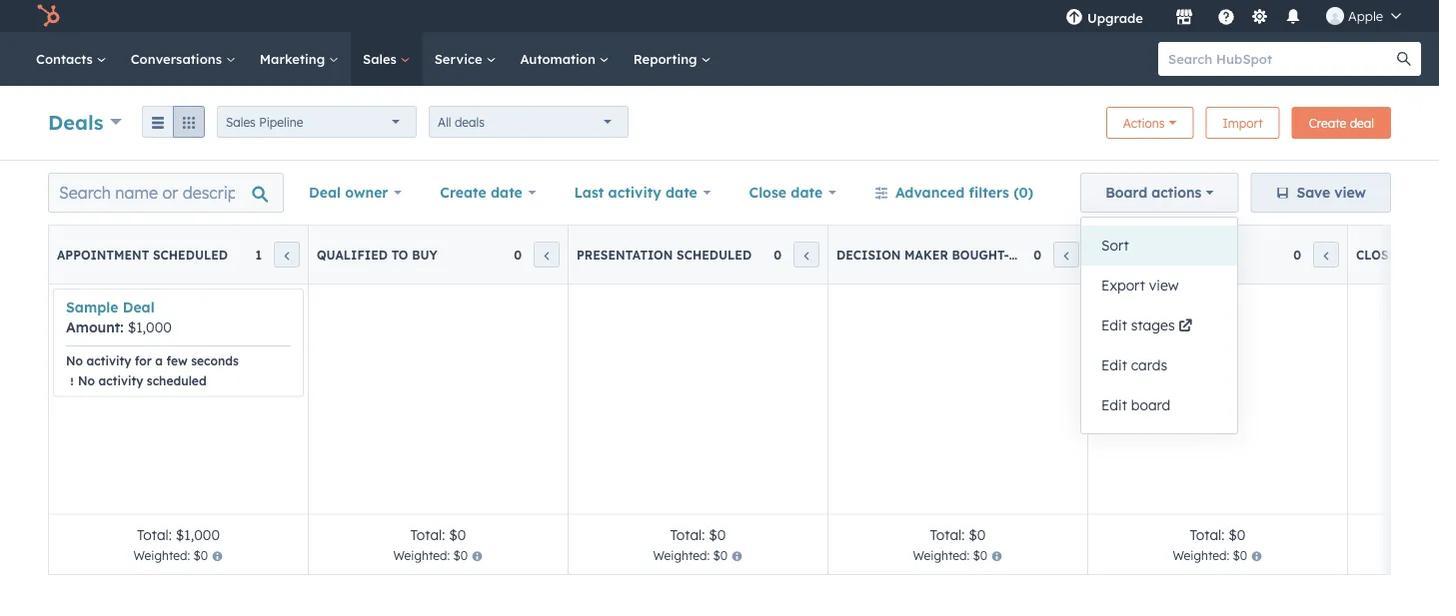 Task type: locate. For each thing, give the bounding box(es) containing it.
menu item
[[1158, 0, 1162, 32]]

edit for edit cards
[[1102, 357, 1128, 374]]

total: $0 for sent
[[1190, 526, 1246, 544]]

1 0 from the left
[[514, 247, 522, 262]]

view inside button
[[1335, 184, 1367, 201]]

0 for presentation scheduled
[[774, 247, 782, 262]]

upgrade
[[1088, 9, 1144, 26]]

2 date from the left
[[666, 184, 698, 201]]

qualified to buy
[[317, 247, 438, 262]]

5 weighted: $0 from the left
[[1173, 549, 1248, 564]]

activity for date
[[609, 184, 662, 201]]

4 total: from the left
[[930, 526, 965, 544]]

0 horizontal spatial create
[[440, 184, 487, 201]]

edit stages link
[[1082, 306, 1238, 346]]

sent
[[1168, 247, 1200, 262]]

1 edit from the top
[[1102, 317, 1128, 334]]

menu
[[1052, 0, 1416, 32]]

1 vertical spatial activity
[[87, 353, 131, 368]]

0 horizontal spatial view
[[1150, 277, 1179, 294]]

2 weighted: $0 from the left
[[393, 549, 468, 564]]

3 weighted: $0 from the left
[[653, 549, 728, 564]]

board actions button
[[1081, 173, 1239, 213]]

2 horizontal spatial date
[[791, 184, 823, 201]]

1 vertical spatial view
[[1150, 277, 1179, 294]]

service
[[435, 50, 486, 67]]

date up presentation scheduled
[[666, 184, 698, 201]]

1 horizontal spatial sales
[[363, 50, 401, 67]]

all deals
[[438, 114, 485, 129]]

activity
[[609, 184, 662, 201], [87, 353, 131, 368], [99, 373, 143, 388]]

edit left the board
[[1102, 397, 1128, 414]]

edit stages
[[1102, 317, 1176, 334]]

service link
[[423, 32, 508, 86]]

create inside button
[[1310, 115, 1347, 130]]

save view button
[[1251, 173, 1392, 213]]

3 total: $0 from the left
[[930, 526, 986, 544]]

date for create date
[[491, 184, 523, 201]]

2 vertical spatial edit
[[1102, 397, 1128, 414]]

group
[[142, 106, 205, 138]]

sales left service
[[363, 50, 401, 67]]

weighted: for decision
[[913, 549, 970, 564]]

1 vertical spatial create
[[440, 184, 487, 201]]

weighted: $0
[[133, 549, 208, 564], [393, 549, 468, 564], [653, 549, 728, 564], [913, 549, 988, 564], [1173, 549, 1248, 564]]

1 weighted: from the left
[[133, 549, 190, 564]]

3 date from the left
[[791, 184, 823, 201]]

scheduled down search name or description search field
[[153, 247, 228, 262]]

deals button
[[48, 107, 122, 136]]

0 right in
[[1034, 247, 1042, 262]]

$0
[[449, 526, 466, 544], [709, 526, 726, 544], [969, 526, 986, 544], [1229, 526, 1246, 544], [194, 549, 208, 564], [454, 549, 468, 564], [714, 549, 728, 564], [974, 549, 988, 564], [1233, 549, 1248, 564]]

date right close
[[791, 184, 823, 201]]

deal
[[309, 184, 341, 201], [123, 299, 155, 316]]

maker
[[905, 247, 949, 262]]

0 vertical spatial create
[[1310, 115, 1347, 130]]

1 weighted: $0 from the left
[[133, 549, 208, 564]]

automation link
[[508, 32, 622, 86]]

1 vertical spatial edit
[[1102, 357, 1128, 374]]

stages
[[1132, 317, 1176, 334]]

3 total: from the left
[[671, 526, 705, 544]]

2 edit from the top
[[1102, 357, 1128, 374]]

reporting
[[634, 50, 701, 67]]

2 weighted: from the left
[[393, 549, 450, 564]]

close date button
[[737, 173, 850, 213]]

0 down "create date" popup button
[[514, 247, 522, 262]]

2 0 from the left
[[774, 247, 782, 262]]

1 horizontal spatial $1,000
[[176, 526, 220, 544]]

weighted: $0 for decision
[[913, 549, 988, 564]]

actions button
[[1107, 107, 1194, 139]]

view for save view
[[1335, 184, 1367, 201]]

apple button
[[1315, 0, 1414, 32]]

create inside popup button
[[440, 184, 487, 201]]

weighted: $0 for qualified
[[393, 549, 468, 564]]

3 0 from the left
[[1034, 247, 1042, 262]]

edit left cards
[[1102, 357, 1128, 374]]

4 weighted: from the left
[[913, 549, 970, 564]]

qualified
[[317, 247, 388, 262]]

2 vertical spatial activity
[[99, 373, 143, 388]]

0 vertical spatial deal
[[309, 184, 341, 201]]

4 0 from the left
[[1294, 247, 1302, 262]]

view inside button
[[1150, 277, 1179, 294]]

0 down close date
[[774, 247, 782, 262]]

weighted: $0 for appointment
[[133, 549, 208, 564]]

0 for qualified to buy
[[514, 247, 522, 262]]

5 weighted: from the left
[[1173, 549, 1230, 564]]

0 vertical spatial sales
[[363, 50, 401, 67]]

apple
[[1349, 7, 1384, 24]]

closed
[[1357, 247, 1406, 262]]

sales left pipeline
[[226, 114, 256, 129]]

sales inside popup button
[[226, 114, 256, 129]]

in
[[1010, 247, 1026, 262]]

deals
[[455, 114, 485, 129]]

3 edit from the top
[[1102, 397, 1128, 414]]

total:
[[137, 526, 172, 544], [411, 526, 445, 544], [671, 526, 705, 544], [930, 526, 965, 544], [1190, 526, 1225, 544]]

1 total: from the left
[[137, 526, 172, 544]]

help button
[[1210, 0, 1244, 32]]

0 vertical spatial activity
[[609, 184, 662, 201]]

view down contract sent
[[1150, 277, 1179, 294]]

0 for decision maker bought-in
[[1034, 247, 1042, 262]]

marketplaces image
[[1176, 9, 1194, 27]]

create
[[1310, 115, 1347, 130], [440, 184, 487, 201]]

deal up :
[[123, 299, 155, 316]]

1 horizontal spatial view
[[1335, 184, 1367, 201]]

2 total: $0 from the left
[[671, 526, 726, 544]]

import
[[1223, 115, 1264, 130]]

conversations
[[131, 50, 226, 67]]

view right save
[[1335, 184, 1367, 201]]

4 weighted: $0 from the left
[[913, 549, 988, 564]]

activity left for
[[87, 353, 131, 368]]

0 vertical spatial $1,000
[[128, 319, 172, 336]]

pipeline
[[259, 114, 303, 129]]

weighted:
[[133, 549, 190, 564], [393, 549, 450, 564], [653, 549, 710, 564], [913, 549, 970, 564], [1173, 549, 1230, 564]]

0 vertical spatial edit
[[1102, 317, 1128, 334]]

2 total: from the left
[[411, 526, 445, 544]]

$1,000
[[128, 319, 172, 336], [176, 526, 220, 544]]

scheduled down close
[[677, 247, 752, 262]]

3 weighted: from the left
[[653, 549, 710, 564]]

advanced filters (0)
[[896, 184, 1034, 201]]

activity for for
[[87, 353, 131, 368]]

1 horizontal spatial create
[[1310, 115, 1347, 130]]

deal inside sample deal amount : $1,000
[[123, 299, 155, 316]]

0 down save
[[1294, 247, 1302, 262]]

won
[[1410, 247, 1440, 262]]

sales for sales pipeline
[[226, 114, 256, 129]]

1 horizontal spatial deal
[[309, 184, 341, 201]]

scheduled
[[153, 247, 228, 262], [677, 247, 752, 262], [147, 373, 207, 388]]

1 total: $0 from the left
[[411, 526, 466, 544]]

reporting link
[[622, 32, 723, 86]]

create for create deal
[[1310, 115, 1347, 130]]

edit board
[[1102, 397, 1171, 414]]

4 total: $0 from the left
[[1190, 526, 1246, 544]]

sample deal link
[[66, 299, 155, 316]]

edit
[[1102, 317, 1128, 334], [1102, 357, 1128, 374], [1102, 397, 1128, 414]]

activity down for
[[99, 373, 143, 388]]

edit inside button
[[1102, 397, 1128, 414]]

bob builder image
[[1327, 7, 1345, 25]]

5 total: from the left
[[1190, 526, 1225, 544]]

0
[[514, 247, 522, 262], [774, 247, 782, 262], [1034, 247, 1042, 262], [1294, 247, 1302, 262]]

create deal
[[1310, 115, 1375, 130]]

total: $0 for maker
[[930, 526, 986, 544]]

1 vertical spatial sales
[[226, 114, 256, 129]]

scheduled down few at the left bottom
[[147, 373, 207, 388]]

0 vertical spatial view
[[1335, 184, 1367, 201]]

1 vertical spatial deal
[[123, 299, 155, 316]]

activity inside popup button
[[609, 184, 662, 201]]

create left deal
[[1310, 115, 1347, 130]]

view
[[1335, 184, 1367, 201], [1150, 277, 1179, 294]]

last
[[575, 184, 604, 201]]

0 horizontal spatial $1,000
[[128, 319, 172, 336]]

no activity for a few seconds
[[66, 353, 239, 368]]

sales
[[363, 50, 401, 67], [226, 114, 256, 129]]

0 for contract sent
[[1294, 247, 1302, 262]]

last activity date
[[575, 184, 698, 201]]

sales link
[[351, 32, 423, 86]]

1 horizontal spatial date
[[666, 184, 698, 201]]

0 horizontal spatial deal
[[123, 299, 155, 316]]

no for no activity scheduled
[[78, 373, 95, 388]]

0 horizontal spatial date
[[491, 184, 523, 201]]

create deal button
[[1293, 107, 1392, 139]]

board actions
[[1106, 184, 1202, 201]]

edit for edit stages
[[1102, 317, 1128, 334]]

total: for presentation
[[671, 526, 705, 544]]

create down all deals
[[440, 184, 487, 201]]

date down the all deals popup button
[[491, 184, 523, 201]]

export
[[1102, 277, 1146, 294]]

deal left the owner
[[309, 184, 341, 201]]

:
[[120, 319, 124, 336]]

date
[[491, 184, 523, 201], [666, 184, 698, 201], [791, 184, 823, 201]]

edit left stages
[[1102, 317, 1128, 334]]

deals
[[48, 109, 104, 134]]

0 vertical spatial no
[[66, 353, 83, 368]]

activity for scheduled
[[99, 373, 143, 388]]

upgrade image
[[1066, 9, 1084, 27]]

edit inside button
[[1102, 357, 1128, 374]]

0 horizontal spatial sales
[[226, 114, 256, 129]]

activity right last
[[609, 184, 662, 201]]

all deals button
[[429, 106, 629, 138]]

total: $0
[[411, 526, 466, 544], [671, 526, 726, 544], [930, 526, 986, 544], [1190, 526, 1246, 544]]

settings image
[[1251, 8, 1269, 26]]

1 date from the left
[[491, 184, 523, 201]]

view for export view
[[1150, 277, 1179, 294]]

1 vertical spatial no
[[78, 373, 95, 388]]

notifications image
[[1285, 9, 1303, 27]]

actions
[[1124, 115, 1165, 130]]



Task type: vqa. For each thing, say whether or not it's contained in the screenshot.
Sales inside 'POPUP BUTTON'
yes



Task type: describe. For each thing, give the bounding box(es) containing it.
total: for decision
[[930, 526, 965, 544]]

bought-
[[952, 247, 1010, 262]]

sort
[[1102, 237, 1130, 254]]

to
[[392, 247, 408, 262]]

conversations link
[[119, 32, 248, 86]]

contacts
[[36, 50, 97, 67]]

few
[[167, 353, 188, 368]]

last activity date button
[[562, 173, 725, 213]]

decision maker bought-in
[[837, 247, 1026, 262]]

deal inside popup button
[[309, 184, 341, 201]]

weighted: $0 for presentation
[[653, 549, 728, 564]]

Search name or description search field
[[48, 173, 284, 213]]

sort button
[[1082, 226, 1238, 266]]

total: for appointment
[[137, 526, 172, 544]]

notifications button
[[1277, 0, 1311, 32]]

scheduled for $1,000
[[153, 247, 228, 262]]

create for create date
[[440, 184, 487, 201]]

buy
[[412, 247, 438, 262]]

deals banner
[[48, 101, 1392, 140]]

deal
[[1351, 115, 1375, 130]]

all
[[438, 114, 452, 129]]

for
[[135, 353, 152, 368]]

presentation
[[577, 247, 673, 262]]

seconds
[[191, 353, 239, 368]]

appointment scheduled
[[57, 247, 228, 262]]

save view
[[1297, 184, 1367, 201]]

a
[[155, 353, 163, 368]]

sample
[[66, 299, 118, 316]]

settings link
[[1248, 5, 1273, 26]]

weighted: for appointment
[[133, 549, 190, 564]]

contract sent
[[1097, 247, 1200, 262]]

$1,000 inside sample deal amount : $1,000
[[128, 319, 172, 336]]

scheduled for $0
[[677, 247, 752, 262]]

edit cards button
[[1082, 346, 1238, 386]]

total: $1,000
[[137, 526, 220, 544]]

marketplaces button
[[1164, 0, 1206, 32]]

import button
[[1206, 107, 1281, 139]]

search button
[[1388, 42, 1422, 76]]

sales pipeline
[[226, 114, 303, 129]]

hubspot link
[[24, 4, 75, 28]]

sales pipeline button
[[217, 106, 417, 138]]

export view button
[[1082, 266, 1238, 306]]

save
[[1297, 184, 1331, 201]]

help image
[[1218, 9, 1236, 27]]

automation
[[520, 50, 600, 67]]

decision
[[837, 247, 901, 262]]

close
[[750, 184, 787, 201]]

total: $0 for scheduled
[[671, 526, 726, 544]]

edit for edit board
[[1102, 397, 1128, 414]]

1 vertical spatial $1,000
[[176, 526, 220, 544]]

(0)
[[1014, 184, 1034, 201]]

contacts link
[[24, 32, 119, 86]]

contract
[[1097, 247, 1164, 262]]

closed won
[[1357, 247, 1440, 262]]

marketing link
[[248, 32, 351, 86]]

board
[[1106, 184, 1148, 201]]

filters
[[969, 184, 1010, 201]]

board
[[1132, 397, 1171, 414]]

edit cards
[[1102, 357, 1168, 374]]

group inside deals banner
[[142, 106, 205, 138]]

export view
[[1102, 277, 1179, 294]]

edit board button
[[1082, 386, 1238, 426]]

presentation scheduled
[[577, 247, 752, 262]]

advanced filters (0) button
[[862, 173, 1047, 213]]

weighted: for presentation
[[653, 549, 710, 564]]

weighted: for qualified
[[393, 549, 450, 564]]

total: for qualified
[[411, 526, 445, 544]]

owner
[[345, 184, 388, 201]]

weighted: for contract
[[1173, 549, 1230, 564]]

create date button
[[427, 173, 550, 213]]

total: $0 for to
[[411, 526, 466, 544]]

total: for contract
[[1190, 526, 1225, 544]]

Search HubSpot search field
[[1159, 42, 1404, 76]]

create date
[[440, 184, 523, 201]]

no activity scheduled
[[78, 373, 207, 388]]

close date
[[750, 184, 823, 201]]

cards
[[1132, 357, 1168, 374]]

marketing
[[260, 50, 329, 67]]

sample deal amount : $1,000
[[66, 299, 172, 336]]

sales for sales
[[363, 50, 401, 67]]

menu containing apple
[[1052, 0, 1416, 32]]

deal owner button
[[296, 173, 415, 213]]

advanced
[[896, 184, 965, 201]]

1
[[255, 247, 262, 262]]

deal owner
[[309, 184, 388, 201]]

search image
[[1398, 52, 1412, 66]]

no for no activity for a few seconds
[[66, 353, 83, 368]]

date for close date
[[791, 184, 823, 201]]

appointment
[[57, 247, 149, 262]]

hubspot image
[[36, 4, 60, 28]]

weighted: $0 for contract
[[1173, 549, 1248, 564]]

amount
[[66, 319, 120, 336]]



